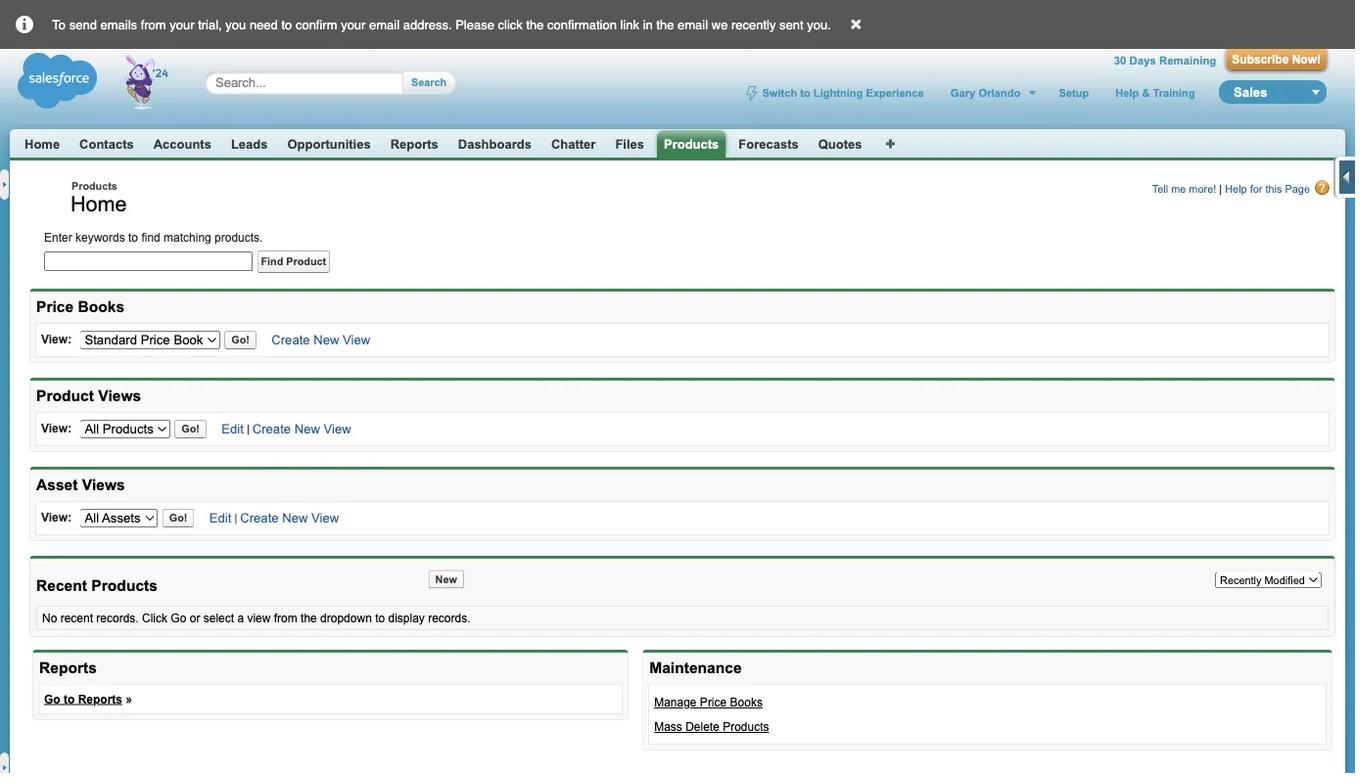 Task type: locate. For each thing, give the bounding box(es) containing it.
enter
[[44, 231, 72, 244]]

1 vertical spatial create new view link
[[252, 422, 351, 437]]

0 vertical spatial help
[[1116, 87, 1139, 99]]

0 horizontal spatial your
[[170, 17, 194, 32]]

to send emails from your trial, you need to confirm your email address. please click the confirmation link in the email we recently sent you.
[[52, 17, 831, 32]]

1 vertical spatial views
[[82, 477, 125, 494]]

files link
[[615, 137, 644, 151]]

views right product
[[98, 388, 141, 405]]

help
[[1116, 87, 1139, 99], [1225, 183, 1247, 195]]

home up the products icon
[[24, 137, 60, 151]]

records. right display
[[428, 612, 471, 625]]

0 vertical spatial |
[[1219, 183, 1222, 195]]

create
[[272, 333, 310, 348], [252, 422, 291, 437], [240, 511, 279, 526]]

0 horizontal spatial records.
[[96, 612, 139, 625]]

email
[[369, 17, 400, 32], [678, 17, 708, 32]]

0 horizontal spatial email
[[369, 17, 400, 32]]

products home
[[71, 180, 127, 216]]

view
[[343, 333, 370, 348], [324, 422, 351, 437], [311, 511, 339, 526]]

1 vertical spatial create
[[252, 422, 291, 437]]

books down keywords
[[78, 299, 125, 316]]

1 vertical spatial edit
[[209, 511, 231, 526]]

chatter link
[[551, 137, 596, 151]]

1 horizontal spatial books
[[730, 696, 763, 709]]

to
[[281, 17, 292, 32], [800, 87, 811, 99], [128, 231, 138, 244], [375, 612, 385, 625], [64, 693, 75, 706]]

help inside help for this page link
[[1225, 183, 1247, 195]]

you.
[[807, 17, 831, 32]]

products right delete
[[723, 720, 769, 734]]

from right emails
[[141, 17, 166, 32]]

help left for
[[1225, 183, 1247, 195]]

2 vertical spatial create
[[240, 511, 279, 526]]

salesforce.com image
[[13, 49, 184, 113]]

accounts link
[[153, 137, 211, 151]]

edit
[[222, 422, 244, 437], [209, 511, 231, 526]]

price
[[36, 299, 74, 316], [700, 696, 727, 709]]

view: for product
[[41, 422, 72, 435]]

email left we
[[678, 17, 708, 32]]

home link
[[24, 137, 60, 151]]

1 vertical spatial help
[[1225, 183, 1247, 195]]

create new view
[[272, 333, 370, 348]]

1 horizontal spatial |
[[247, 423, 249, 435]]

create for product views
[[252, 422, 291, 437]]

None button
[[1226, 49, 1327, 70], [403, 71, 447, 94], [224, 331, 256, 350], [175, 420, 206, 439], [162, 509, 194, 528], [428, 570, 464, 589], [1226, 49, 1327, 70], [403, 71, 447, 94], [224, 331, 256, 350], [175, 420, 206, 439], [162, 509, 194, 528], [428, 570, 464, 589]]

dashboards link
[[458, 137, 532, 151]]

records. left click
[[96, 612, 139, 625]]

1 vertical spatial edit | create new view
[[209, 511, 339, 526]]

delete
[[686, 720, 720, 734]]

new for product views
[[294, 422, 320, 437]]

1 vertical spatial from
[[274, 612, 297, 625]]

close image
[[834, 2, 879, 32]]

books up mass delete products
[[730, 696, 763, 709]]

1 vertical spatial new
[[294, 422, 320, 437]]

we
[[712, 17, 728, 32]]

mass
[[654, 720, 682, 734]]

home up keywords
[[71, 192, 127, 216]]

the right in
[[656, 17, 674, 32]]

views right asset
[[82, 477, 125, 494]]

reports left dashboards
[[390, 137, 438, 151]]

views
[[98, 388, 141, 405], [82, 477, 125, 494]]

view: for price
[[41, 333, 72, 346]]

forecasts link
[[739, 137, 799, 151]]

1 horizontal spatial email
[[678, 17, 708, 32]]

the
[[526, 17, 544, 32], [656, 17, 674, 32], [301, 612, 317, 625]]

1 horizontal spatial go
[[171, 612, 186, 625]]

from
[[141, 17, 166, 32], [274, 612, 297, 625]]

recent
[[60, 612, 93, 625]]

0 vertical spatial view:
[[41, 333, 72, 346]]

view: down asset
[[41, 511, 72, 524]]

1 email from the left
[[369, 17, 400, 32]]

product
[[36, 388, 94, 405]]

0 vertical spatial reports
[[390, 137, 438, 151]]

asset views
[[36, 477, 125, 494]]

manage price books link
[[654, 696, 763, 709]]

0 vertical spatial from
[[141, 17, 166, 32]]

sales
[[1234, 85, 1268, 99]]

1 vertical spatial home
[[71, 192, 127, 216]]

help & training link
[[1114, 87, 1197, 99]]

help for this page link
[[1225, 180, 1331, 196]]

2 vertical spatial view:
[[41, 511, 72, 524]]

2 your from the left
[[341, 17, 366, 32]]

go left or
[[171, 612, 186, 625]]

view: down product
[[41, 422, 72, 435]]

1 horizontal spatial records.
[[428, 612, 471, 625]]

home
[[24, 137, 60, 151], [71, 192, 127, 216]]

tell
[[1152, 183, 1168, 195]]

0 horizontal spatial price
[[36, 299, 74, 316]]

2 vertical spatial view
[[311, 511, 339, 526]]

None text field
[[44, 252, 253, 272]]

mass delete products
[[654, 720, 769, 734]]

records.
[[96, 612, 139, 625], [428, 612, 471, 625]]

0 horizontal spatial go
[[44, 693, 60, 706]]

from right view
[[274, 612, 297, 625]]

1 horizontal spatial price
[[700, 696, 727, 709]]

your right confirm
[[341, 17, 366, 32]]

products inside "products home"
[[71, 180, 117, 192]]

1 vertical spatial |
[[247, 423, 249, 435]]

edit | create new view for product views
[[222, 422, 351, 437]]

sent
[[780, 17, 804, 32]]

30
[[1114, 54, 1127, 67]]

find
[[141, 231, 160, 244]]

create new view link for asset views
[[240, 511, 339, 526]]

help left &
[[1116, 87, 1139, 99]]

0 vertical spatial create
[[272, 333, 310, 348]]

keywords
[[75, 231, 125, 244]]

you
[[226, 17, 246, 32]]

address.
[[403, 17, 452, 32]]

1 vertical spatial edit link
[[209, 511, 231, 526]]

0 horizontal spatial the
[[301, 612, 317, 625]]

leads
[[231, 137, 268, 151]]

1 horizontal spatial help
[[1225, 183, 1247, 195]]

1 horizontal spatial from
[[274, 612, 297, 625]]

the left dropdown
[[301, 612, 317, 625]]

0 vertical spatial books
[[78, 299, 125, 316]]

1 horizontal spatial home
[[71, 192, 127, 216]]

|
[[1219, 183, 1222, 195], [247, 423, 249, 435], [234, 512, 237, 524]]

1 vertical spatial books
[[730, 696, 763, 709]]

0 horizontal spatial from
[[141, 17, 166, 32]]

products down contacts
[[71, 180, 117, 192]]

recently
[[731, 17, 776, 32]]

view: down the price books
[[41, 333, 72, 346]]

2 vertical spatial new
[[282, 511, 308, 526]]

1 view: from the top
[[41, 333, 72, 346]]

price up mass delete products
[[700, 696, 727, 709]]

your left trial,
[[170, 17, 194, 32]]

go left »
[[44, 693, 60, 706]]

to left find
[[128, 231, 138, 244]]

0 vertical spatial edit | create new view
[[222, 422, 351, 437]]

0 horizontal spatial help
[[1116, 87, 1139, 99]]

0 vertical spatial new
[[314, 333, 339, 348]]

| for product views
[[247, 423, 249, 435]]

email left address.
[[369, 17, 400, 32]]

create new view link
[[272, 333, 370, 348], [252, 422, 351, 437], [240, 511, 339, 526]]

more!
[[1189, 183, 1216, 195]]

0 vertical spatial views
[[98, 388, 141, 405]]

2 view: from the top
[[41, 422, 72, 435]]

2 vertical spatial |
[[234, 512, 237, 524]]

0 horizontal spatial |
[[234, 512, 237, 524]]

None submit
[[257, 251, 330, 273]]

to right switch at the top right
[[800, 87, 811, 99]]

0 vertical spatial go
[[171, 612, 186, 625]]

edit link
[[222, 422, 244, 437], [209, 511, 231, 526]]

recent products
[[36, 578, 158, 595]]

your
[[170, 17, 194, 32], [341, 17, 366, 32]]

new
[[314, 333, 339, 348], [294, 422, 320, 437], [282, 511, 308, 526]]

setup link
[[1057, 87, 1091, 99]]

for
[[1250, 183, 1263, 195]]

0 vertical spatial edit
[[222, 422, 244, 437]]

edit | create new view
[[222, 422, 351, 437], [209, 511, 339, 526]]

1 vertical spatial go
[[44, 693, 60, 706]]

no
[[42, 612, 57, 625]]

1 horizontal spatial your
[[341, 17, 366, 32]]

reports
[[390, 137, 438, 151], [39, 660, 97, 677], [78, 693, 122, 706]]

click
[[142, 612, 167, 625]]

0 vertical spatial edit link
[[222, 422, 244, 437]]

3 view: from the top
[[41, 511, 72, 524]]

maintenance
[[649, 660, 742, 677]]

1 vertical spatial view:
[[41, 422, 72, 435]]

0 vertical spatial home
[[24, 137, 60, 151]]

the right click
[[526, 17, 544, 32]]

no recent records. click go or select a view from the dropdown to display records.
[[42, 612, 471, 625]]

all tabs image
[[885, 137, 897, 148]]

opportunities link
[[287, 137, 371, 151]]

price down enter
[[36, 299, 74, 316]]

help for help for this page
[[1225, 183, 1247, 195]]

0 vertical spatial create new view link
[[272, 333, 370, 348]]

tell me more! link
[[1152, 183, 1216, 195]]

1 vertical spatial price
[[700, 696, 727, 709]]

1 vertical spatial view
[[324, 422, 351, 437]]

edit for product views
[[222, 422, 244, 437]]

2 vertical spatial create new view link
[[240, 511, 339, 526]]

reports up go to reports link
[[39, 660, 97, 677]]

reports left »
[[78, 693, 122, 706]]



Task type: describe. For each thing, give the bounding box(es) containing it.
to left display
[[375, 612, 385, 625]]

help for this page
[[1225, 183, 1310, 195]]

display
[[388, 612, 425, 625]]

products link
[[664, 137, 719, 152]]

0 horizontal spatial books
[[78, 299, 125, 316]]

forecasts
[[739, 137, 799, 151]]

in
[[643, 17, 653, 32]]

trial,
[[198, 17, 222, 32]]

me
[[1171, 183, 1186, 195]]

accounts
[[153, 137, 211, 151]]

edit for asset views
[[209, 511, 231, 526]]

dropdown
[[320, 612, 372, 625]]

send
[[69, 17, 97, 32]]

confirmation
[[547, 17, 617, 32]]

2 records. from the left
[[428, 612, 471, 625]]

recent
[[36, 578, 87, 595]]

0 vertical spatial price
[[36, 299, 74, 316]]

0 vertical spatial view
[[343, 333, 370, 348]]

please
[[455, 17, 494, 32]]

quotes link
[[818, 137, 862, 151]]

to
[[52, 17, 66, 32]]

training
[[1153, 87, 1195, 99]]

new for asset views
[[282, 511, 308, 526]]

to left »
[[64, 693, 75, 706]]

expand quick access menu image
[[1340, 167, 1355, 187]]

gary
[[951, 87, 976, 99]]

1 your from the left
[[170, 17, 194, 32]]

to inside switch to lightning experience link
[[800, 87, 811, 99]]

opportunities
[[287, 137, 371, 151]]

page
[[1285, 183, 1310, 195]]

manage price books
[[654, 696, 763, 709]]

0 horizontal spatial home
[[24, 137, 60, 151]]

remaining
[[1159, 54, 1216, 67]]

setup
[[1059, 87, 1089, 99]]

2 horizontal spatial |
[[1219, 183, 1222, 195]]

contacts
[[79, 137, 134, 151]]

2 vertical spatial reports
[[78, 693, 122, 706]]

views for asset views
[[82, 477, 125, 494]]

matching
[[164, 231, 211, 244]]

tell me more! |
[[1152, 183, 1225, 195]]

create new view link for product views
[[252, 422, 351, 437]]

go to reports »
[[44, 693, 132, 706]]

views for product views
[[98, 388, 141, 405]]

1 records. from the left
[[96, 612, 139, 625]]

30 days remaining link
[[1114, 54, 1216, 67]]

lightning
[[814, 87, 863, 99]]

»
[[126, 693, 132, 706]]

30 days remaining
[[1114, 54, 1216, 67]]

gary orlando
[[951, 87, 1021, 99]]

view for product views
[[324, 422, 351, 437]]

this
[[1266, 183, 1282, 195]]

products image
[[34, 185, 66, 216]]

view
[[247, 612, 271, 625]]

view for asset views
[[311, 511, 339, 526]]

files
[[615, 137, 644, 151]]

Search... text field
[[215, 75, 384, 91]]

link
[[620, 17, 639, 32]]

2 horizontal spatial the
[[656, 17, 674, 32]]

help & training
[[1116, 87, 1195, 99]]

manage
[[654, 696, 697, 709]]

days
[[1130, 54, 1156, 67]]

2 email from the left
[[678, 17, 708, 32]]

1 vertical spatial reports
[[39, 660, 97, 677]]

switch
[[762, 87, 797, 99]]

help for help & training
[[1116, 87, 1139, 99]]

| for asset views
[[234, 512, 237, 524]]

edit link for asset views
[[209, 511, 231, 526]]

contacts link
[[79, 137, 134, 151]]

need
[[250, 17, 278, 32]]

orlando
[[979, 87, 1021, 99]]

switch to lightning experience
[[762, 87, 924, 99]]

asset
[[36, 477, 78, 494]]

quotes
[[818, 137, 862, 151]]

edit | create new view for asset views
[[209, 511, 339, 526]]

price books
[[36, 299, 125, 316]]

view: for asset
[[41, 511, 72, 524]]

select
[[203, 612, 234, 625]]

&
[[1142, 87, 1150, 99]]

product views
[[36, 388, 141, 405]]

1 horizontal spatial the
[[526, 17, 544, 32]]

products.
[[215, 231, 263, 244]]

confirm
[[296, 17, 337, 32]]

a
[[237, 612, 244, 625]]

products right files
[[664, 137, 719, 151]]

products up click
[[91, 578, 158, 595]]

go to reports link
[[44, 693, 122, 706]]

reports link
[[390, 137, 438, 151]]

info image
[[0, 0, 49, 34]]

leads link
[[231, 137, 268, 151]]

emails
[[100, 17, 137, 32]]

to right need
[[281, 17, 292, 32]]

switch to lightning experience link
[[744, 86, 926, 101]]

or
[[190, 612, 200, 625]]

chatter
[[551, 137, 596, 151]]

mass delete products link
[[654, 720, 769, 734]]

create for asset views
[[240, 511, 279, 526]]

edit link for product views
[[222, 422, 244, 437]]

enter keywords to find matching products.
[[44, 231, 263, 244]]

click
[[498, 17, 523, 32]]

dashboards
[[458, 137, 532, 151]]



Task type: vqa. For each thing, say whether or not it's contained in the screenshot.
THE COMPLIANCE
no



